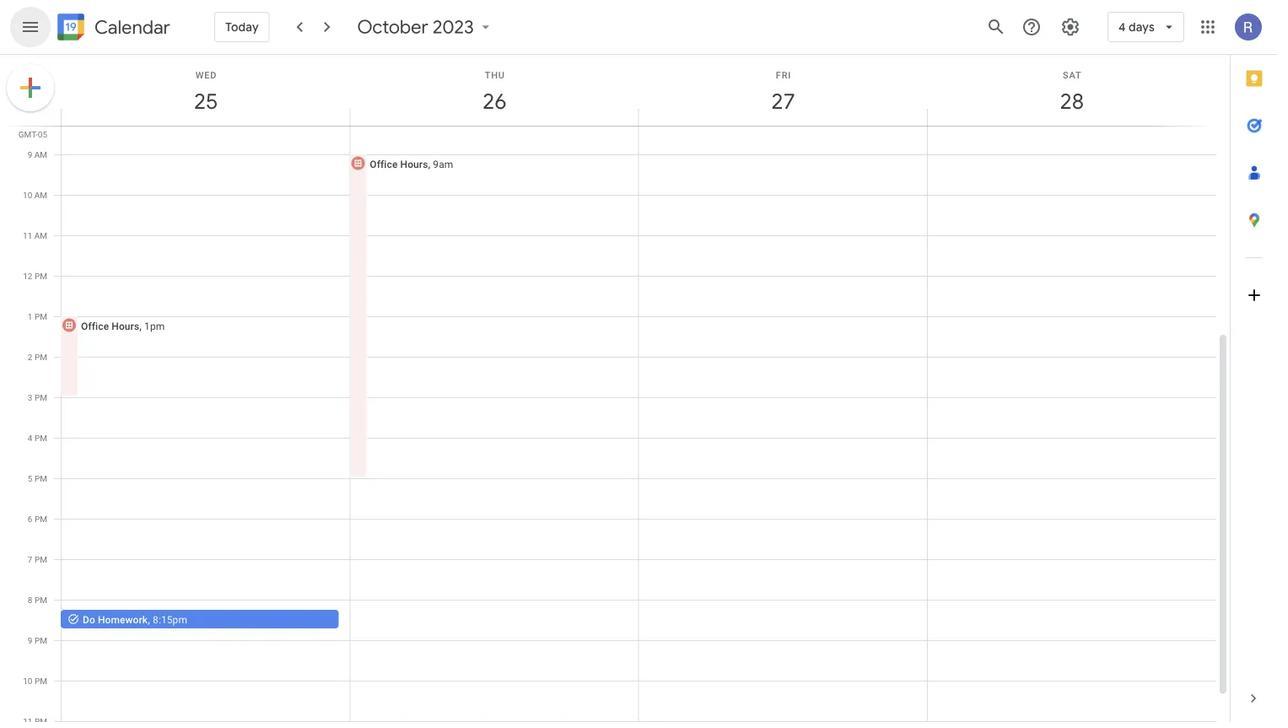 Task type: describe. For each thing, give the bounding box(es) containing it.
4 pm
[[28, 433, 47, 443]]

fri
[[776, 70, 791, 80]]

pm for 12 pm
[[35, 271, 47, 281]]

25 column header
[[61, 55, 350, 126]]

26 column header
[[349, 55, 639, 126]]

1pm
[[144, 320, 165, 332]]

4 for 4 pm
[[28, 433, 32, 443]]

9 am
[[28, 149, 47, 159]]

3 pm
[[28, 392, 47, 402]]

settings menu image
[[1060, 17, 1081, 37]]

1
[[28, 311, 32, 321]]

am for 11 am
[[34, 230, 47, 240]]

sat 28
[[1059, 70, 1083, 115]]

days
[[1129, 19, 1155, 35]]

pm for 8 pm
[[35, 595, 47, 605]]

1 pm
[[28, 311, 47, 321]]

hours for 1pm
[[112, 320, 139, 332]]

5
[[28, 473, 32, 483]]

gmt-05
[[18, 129, 47, 139]]

5 pm
[[28, 473, 47, 483]]

office for office hours , 1pm
[[81, 320, 109, 332]]

october 2023
[[357, 15, 474, 39]]

do
[[83, 614, 95, 626]]

calendar element
[[54, 10, 170, 47]]

11 am
[[23, 230, 47, 240]]

9am
[[433, 158, 453, 170]]

28 column header
[[927, 55, 1216, 126]]

october
[[357, 15, 429, 39]]

homework
[[98, 614, 148, 626]]

05
[[38, 129, 47, 139]]

pm for 4 pm
[[35, 433, 47, 443]]

27 link
[[764, 82, 803, 121]]

pm for 9 pm
[[35, 635, 47, 645]]

am for 9 am
[[34, 149, 47, 159]]

8
[[28, 595, 32, 605]]

6 pm
[[28, 514, 47, 524]]

october 2023 button
[[351, 15, 501, 39]]

today
[[225, 19, 259, 35]]

, for 1pm
[[139, 320, 142, 332]]

calendar heading
[[91, 16, 170, 39]]

hours for 9am
[[400, 158, 428, 170]]

4 for 4 days
[[1119, 19, 1126, 35]]

3
[[28, 392, 32, 402]]

thu
[[485, 70, 505, 80]]

10 am
[[23, 190, 47, 200]]

12
[[23, 271, 32, 281]]

26
[[481, 87, 506, 115]]

9 for 9 am
[[28, 149, 32, 159]]

6
[[28, 514, 32, 524]]



Task type: vqa. For each thing, say whether or not it's contained in the screenshot.


Task type: locate. For each thing, give the bounding box(es) containing it.
25
[[193, 87, 217, 115]]

10 for 10 am
[[23, 190, 32, 200]]

am for 10 am
[[34, 190, 47, 200]]

, left '1pm'
[[139, 320, 142, 332]]

pm for 5 pm
[[35, 473, 47, 483]]

hours
[[400, 158, 428, 170], [112, 320, 139, 332]]

4 days button
[[1108, 7, 1184, 47]]

11
[[23, 230, 32, 240]]

28 link
[[1053, 82, 1091, 121]]

am down 9 am
[[34, 190, 47, 200]]

main drawer image
[[20, 17, 40, 37]]

1 horizontal spatial hours
[[400, 158, 428, 170]]

pm for 3 pm
[[35, 392, 47, 402]]

4 days
[[1119, 19, 1155, 35]]

2 vertical spatial am
[[34, 230, 47, 240]]

0 horizontal spatial ,
[[139, 320, 142, 332]]

3 am from the top
[[34, 230, 47, 240]]

tab list
[[1231, 55, 1277, 675]]

office left 9am
[[370, 158, 398, 170]]

hours left '1pm'
[[112, 320, 139, 332]]

office hours , 9am
[[370, 158, 453, 170]]

grid
[[0, 55, 1230, 722]]

5 pm from the top
[[35, 433, 47, 443]]

2 am from the top
[[34, 190, 47, 200]]

0 vertical spatial 10
[[23, 190, 32, 200]]

8 pm
[[28, 595, 47, 605]]

hours left 9am
[[400, 158, 428, 170]]

pm down 8 pm
[[35, 635, 47, 645]]

6 pm from the top
[[35, 473, 47, 483]]

office right '1 pm'
[[81, 320, 109, 332]]

3 pm from the top
[[35, 352, 47, 362]]

do homework , 8:15pm
[[83, 614, 187, 626]]

7
[[28, 554, 32, 564]]

gmt-
[[18, 129, 38, 139]]

7 pm from the top
[[35, 514, 47, 524]]

0 vertical spatial 9
[[28, 149, 32, 159]]

pm for 6 pm
[[35, 514, 47, 524]]

1 vertical spatial 9
[[28, 635, 32, 645]]

10
[[23, 190, 32, 200], [23, 676, 32, 686]]

pm
[[35, 271, 47, 281], [35, 311, 47, 321], [35, 352, 47, 362], [35, 392, 47, 402], [35, 433, 47, 443], [35, 473, 47, 483], [35, 514, 47, 524], [35, 554, 47, 564], [35, 595, 47, 605], [35, 635, 47, 645], [35, 676, 47, 686]]

am right 11
[[34, 230, 47, 240]]

1 vertical spatial 4
[[28, 433, 32, 443]]

pm for 1 pm
[[35, 311, 47, 321]]

4 pm from the top
[[35, 392, 47, 402]]

wed 25
[[193, 70, 217, 115]]

2 10 from the top
[[23, 676, 32, 686]]

pm down 9 pm
[[35, 676, 47, 686]]

,
[[428, 158, 430, 170], [139, 320, 142, 332], [148, 614, 150, 626]]

1 vertical spatial office
[[81, 320, 109, 332]]

4 left days
[[1119, 19, 1126, 35]]

fri 27
[[770, 70, 794, 115]]

2 pm
[[28, 352, 47, 362]]

1 horizontal spatial office
[[370, 158, 398, 170]]

1 horizontal spatial ,
[[148, 614, 150, 626]]

thu 26
[[481, 70, 506, 115]]

10 up 11
[[23, 190, 32, 200]]

8:15pm
[[153, 614, 187, 626]]

9 pm from the top
[[35, 595, 47, 605]]

1 horizontal spatial 4
[[1119, 19, 1126, 35]]

7 pm
[[28, 554, 47, 564]]

pm for 10 pm
[[35, 676, 47, 686]]

pm right 3
[[35, 392, 47, 402]]

office
[[370, 158, 398, 170], [81, 320, 109, 332]]

1 9 from the top
[[28, 149, 32, 159]]

pm right 7 in the bottom left of the page
[[35, 554, 47, 564]]

1 10 from the top
[[23, 190, 32, 200]]

today button
[[214, 7, 270, 47]]

27
[[770, 87, 794, 115]]

11 pm from the top
[[35, 676, 47, 686]]

pm for 7 pm
[[35, 554, 47, 564]]

, for 9am
[[428, 158, 430, 170]]

1 vertical spatial ,
[[139, 320, 142, 332]]

pm right 5
[[35, 473, 47, 483]]

0 horizontal spatial hours
[[112, 320, 139, 332]]

9 down the 8
[[28, 635, 32, 645]]

10 down 9 pm
[[23, 676, 32, 686]]

pm right 2
[[35, 352, 47, 362]]

pm for 2 pm
[[35, 352, 47, 362]]

2023
[[433, 15, 474, 39]]

office hours , 1pm
[[81, 320, 165, 332]]

pm right the 12
[[35, 271, 47, 281]]

, left 9am
[[428, 158, 430, 170]]

sat
[[1063, 70, 1082, 80]]

0 vertical spatial am
[[34, 149, 47, 159]]

2
[[28, 352, 32, 362]]

0 vertical spatial ,
[[428, 158, 430, 170]]

10 for 10 pm
[[23, 676, 32, 686]]

12 pm
[[23, 271, 47, 281]]

wed
[[196, 70, 217, 80]]

1 am from the top
[[34, 149, 47, 159]]

9 down gmt-
[[28, 149, 32, 159]]

2 horizontal spatial ,
[[428, 158, 430, 170]]

9 pm
[[28, 635, 47, 645]]

1 vertical spatial am
[[34, 190, 47, 200]]

0 horizontal spatial office
[[81, 320, 109, 332]]

9 for 9 pm
[[28, 635, 32, 645]]

, left 8:15pm
[[148, 614, 150, 626]]

4
[[1119, 19, 1126, 35], [28, 433, 32, 443]]

calendar
[[94, 16, 170, 39]]

10 pm
[[23, 676, 47, 686]]

1 vertical spatial 10
[[23, 676, 32, 686]]

28
[[1059, 87, 1083, 115]]

27 column header
[[638, 55, 928, 126]]

26 link
[[475, 82, 514, 121]]

2 vertical spatial ,
[[148, 614, 150, 626]]

office for office hours , 9am
[[370, 158, 398, 170]]

pm right 1
[[35, 311, 47, 321]]

pm right 6
[[35, 514, 47, 524]]

9
[[28, 149, 32, 159], [28, 635, 32, 645]]

4 inside dropdown button
[[1119, 19, 1126, 35]]

8 pm from the top
[[35, 554, 47, 564]]

grid containing 25
[[0, 55, 1230, 722]]

pm down 3 pm
[[35, 433, 47, 443]]

0 vertical spatial office
[[370, 158, 398, 170]]

1 pm from the top
[[35, 271, 47, 281]]

2 9 from the top
[[28, 635, 32, 645]]

0 vertical spatial hours
[[400, 158, 428, 170]]

0 vertical spatial 4
[[1119, 19, 1126, 35]]

am
[[34, 149, 47, 159], [34, 190, 47, 200], [34, 230, 47, 240]]

10 pm from the top
[[35, 635, 47, 645]]

1 vertical spatial hours
[[112, 320, 139, 332]]

4 inside grid
[[28, 433, 32, 443]]

, for 8:15pm
[[148, 614, 150, 626]]

am down 05
[[34, 149, 47, 159]]

pm right the 8
[[35, 595, 47, 605]]

0 horizontal spatial 4
[[28, 433, 32, 443]]

4 up 5
[[28, 433, 32, 443]]

25 link
[[187, 82, 225, 121]]

2 pm from the top
[[35, 311, 47, 321]]



